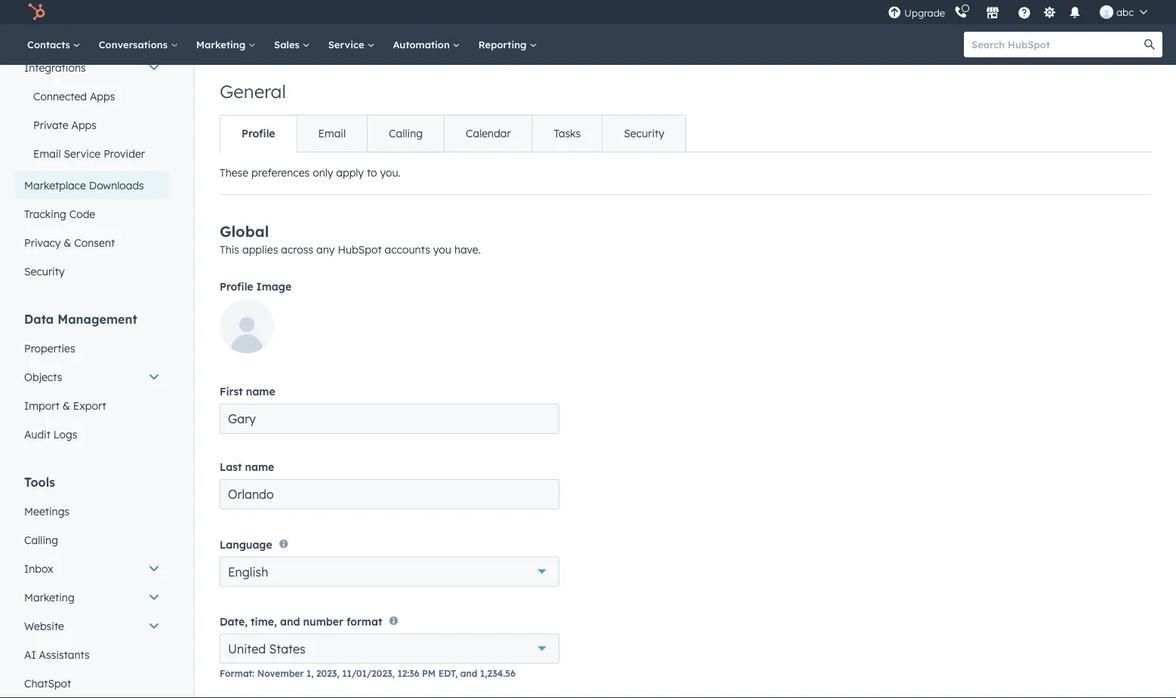 Task type: locate. For each thing, give the bounding box(es) containing it.
contacts link
[[18, 24, 90, 65]]

marketing
[[196, 38, 248, 51], [24, 591, 75, 604]]

calling link up "you."
[[367, 115, 444, 152]]

profile image
[[220, 280, 292, 293]]

calendar
[[466, 127, 511, 140]]

calling up "you."
[[389, 127, 423, 140]]

connected apps
[[33, 90, 115, 103]]

objects
[[24, 371, 62, 384]]

hubspot link
[[18, 3, 57, 21]]

and right edt
[[460, 668, 477, 680]]

profile down general
[[242, 127, 275, 140]]

privacy & consent
[[24, 236, 115, 249]]

ai
[[24, 648, 36, 662]]

0 horizontal spatial calling
[[24, 534, 58, 547]]

0 vertical spatial calling
[[389, 127, 423, 140]]

1 vertical spatial calling link
[[15, 526, 169, 555]]

0 vertical spatial calling link
[[367, 115, 444, 152]]

accounts
[[385, 243, 430, 256]]

1 horizontal spatial ,
[[392, 668, 395, 680]]

service right sales link
[[328, 38, 367, 51]]

across
[[281, 243, 313, 256]]

1 vertical spatial security
[[24, 265, 65, 278]]

0 vertical spatial name
[[246, 385, 275, 398]]

1 vertical spatial marketing
[[24, 591, 75, 604]]

0 horizontal spatial security link
[[15, 257, 169, 286]]

downloads
[[89, 179, 144, 192]]

first name
[[220, 385, 275, 398]]

you
[[433, 243, 451, 256]]

0 vertical spatial apps
[[90, 90, 115, 103]]

2 , from the left
[[392, 668, 395, 680]]

ai assistants link
[[15, 641, 169, 670]]

1 horizontal spatial and
[[460, 668, 477, 680]]

service
[[328, 38, 367, 51], [64, 147, 101, 160]]

tools
[[24, 475, 55, 490]]

service down private apps link in the left of the page
[[64, 147, 101, 160]]

name right last
[[245, 460, 274, 474]]

any
[[316, 243, 335, 256]]

private
[[33, 119, 68, 132]]

apps up email service provider
[[71, 119, 97, 132]]

0 vertical spatial security
[[624, 127, 664, 140]]

1 horizontal spatial service
[[328, 38, 367, 51]]

calendar link
[[444, 115, 532, 152]]

inbox button
[[15, 555, 169, 584]]

profile for profile
[[242, 127, 275, 140]]

name
[[246, 385, 275, 398], [245, 460, 274, 474]]

0 horizontal spatial calling link
[[15, 526, 169, 555]]

have.
[[454, 243, 481, 256]]

audit
[[24, 428, 51, 441]]

only
[[313, 166, 333, 179]]

ai assistants
[[24, 648, 90, 662]]

1 , from the left
[[337, 668, 339, 680]]

email service provider
[[33, 147, 145, 160]]

email for email service provider
[[33, 147, 61, 160]]

and right time,
[[280, 615, 300, 628]]

1 horizontal spatial security link
[[602, 115, 686, 152]]

marketplace
[[24, 179, 86, 192]]

0 horizontal spatial marketing
[[24, 591, 75, 604]]

conversations
[[99, 38, 170, 51]]

1 vertical spatial &
[[62, 399, 70, 413]]

privacy & consent link
[[15, 229, 169, 257]]

calling link down meetings
[[15, 526, 169, 555]]

& right privacy on the top left of the page
[[64, 236, 71, 249]]

code
[[69, 208, 95, 221]]

date, time, and number format
[[220, 615, 382, 628]]

and
[[280, 615, 300, 628], [460, 668, 477, 680]]

meetings link
[[15, 497, 169, 526]]

, right 1,
[[337, 668, 339, 680]]

0 horizontal spatial email
[[33, 147, 61, 160]]

general
[[220, 80, 286, 103]]

1 horizontal spatial marketing
[[196, 38, 248, 51]]

service inside "link"
[[328, 38, 367, 51]]

chatspot
[[24, 677, 71, 690]]

format : november 1, 2023 , 11/01/2023 , 12:36 pm edt , and 1,234.56
[[220, 668, 516, 680]]

1 vertical spatial profile
[[220, 280, 253, 293]]

1 vertical spatial apps
[[71, 119, 97, 132]]

1 vertical spatial calling
[[24, 534, 58, 547]]

0 vertical spatial profile
[[242, 127, 275, 140]]

3 , from the left
[[455, 668, 458, 680]]

apps
[[90, 90, 115, 103], [71, 119, 97, 132]]

0 vertical spatial service
[[328, 38, 367, 51]]

november
[[257, 668, 304, 680]]

& left export
[[62, 399, 70, 413]]

0 vertical spatial marketing
[[196, 38, 248, 51]]

&
[[64, 236, 71, 249], [62, 399, 70, 413]]

,
[[337, 668, 339, 680], [392, 668, 395, 680], [455, 668, 458, 680]]

1 horizontal spatial security
[[624, 127, 664, 140]]

consent
[[74, 236, 115, 249]]

conversations link
[[90, 24, 187, 65]]

applies
[[242, 243, 278, 256]]

chatspot link
[[15, 670, 169, 698]]

navigation
[[220, 115, 686, 152]]

0 horizontal spatial security
[[24, 265, 65, 278]]

website button
[[15, 612, 169, 641]]

0 vertical spatial security link
[[602, 115, 686, 152]]

data
[[24, 312, 54, 327]]

tracking
[[24, 208, 66, 221]]

website
[[24, 620, 64, 633]]

apps down integrations button
[[90, 90, 115, 103]]

Search HubSpot search field
[[964, 32, 1149, 57]]

sales link
[[265, 24, 319, 65]]

abc button
[[1091, 0, 1157, 24]]

edt
[[438, 668, 455, 680]]

abc
[[1117, 6, 1134, 18]]

profile inside profile link
[[242, 127, 275, 140]]

, right pm
[[455, 668, 458, 680]]

0 vertical spatial and
[[280, 615, 300, 628]]

marketplaces button
[[977, 0, 1009, 24]]

format
[[346, 615, 382, 628]]

profile
[[242, 127, 275, 140], [220, 280, 253, 293]]

1 horizontal spatial email
[[318, 127, 346, 140]]

0 vertical spatial email
[[318, 127, 346, 140]]

search button
[[1137, 32, 1163, 57]]

language
[[220, 538, 272, 551]]

calling up inbox
[[24, 534, 58, 547]]

name right first
[[246, 385, 275, 398]]

first
[[220, 385, 243, 398]]

marketing up general
[[196, 38, 248, 51]]

marketing inside button
[[24, 591, 75, 604]]

& inside data management element
[[62, 399, 70, 413]]

security link
[[602, 115, 686, 152], [15, 257, 169, 286]]

0 vertical spatial &
[[64, 236, 71, 249]]

, left 12:36
[[392, 668, 395, 680]]

email down private
[[33, 147, 61, 160]]

audit logs link
[[15, 420, 169, 449]]

apps for private apps
[[71, 119, 97, 132]]

Last name text field
[[220, 479, 559, 510]]

0 horizontal spatial ,
[[337, 668, 339, 680]]

last name
[[220, 460, 274, 474]]

menu
[[886, 0, 1158, 24]]

marketing up website
[[24, 591, 75, 604]]

1 vertical spatial email
[[33, 147, 61, 160]]

united states
[[228, 641, 305, 657]]

& for consent
[[64, 236, 71, 249]]

data management
[[24, 312, 137, 327]]

email up only
[[318, 127, 346, 140]]

calling
[[389, 127, 423, 140], [24, 534, 58, 547]]

0 horizontal spatial service
[[64, 147, 101, 160]]

audit logs
[[24, 428, 77, 441]]

profile left image
[[220, 280, 253, 293]]

help button
[[1012, 0, 1037, 24]]

2 horizontal spatial ,
[[455, 668, 458, 680]]

1 vertical spatial name
[[245, 460, 274, 474]]



Task type: describe. For each thing, give the bounding box(es) containing it.
properties link
[[15, 334, 169, 363]]

tracking code
[[24, 208, 95, 221]]

united
[[228, 641, 266, 657]]

12:36
[[397, 668, 419, 680]]

calling icon button
[[948, 2, 974, 22]]

notifications image
[[1068, 7, 1082, 20]]

name for last name
[[245, 460, 274, 474]]

english
[[228, 564, 268, 579]]

automation link
[[384, 24, 469, 65]]

calling icon image
[[954, 6, 968, 19]]

& for export
[[62, 399, 70, 413]]

upgrade
[[904, 7, 945, 19]]

apps for connected apps
[[90, 90, 115, 103]]

marketplace downloads
[[24, 179, 144, 192]]

hubspot image
[[27, 3, 45, 21]]

1 horizontal spatial calling
[[389, 127, 423, 140]]

marketing button
[[15, 584, 169, 612]]

number
[[303, 615, 343, 628]]

search image
[[1144, 39, 1155, 50]]

to
[[367, 166, 377, 179]]

name for first name
[[246, 385, 275, 398]]

logs
[[53, 428, 77, 441]]

tasks link
[[532, 115, 602, 152]]

integrations
[[24, 61, 86, 74]]

tools element
[[15, 474, 169, 698]]

these
[[220, 166, 248, 179]]

import & export
[[24, 399, 106, 413]]

tracking code link
[[15, 200, 169, 229]]

time,
[[251, 615, 277, 628]]

marketplaces image
[[986, 7, 1000, 20]]

this
[[220, 243, 239, 256]]

states
[[269, 641, 305, 657]]

import
[[24, 399, 60, 413]]

:
[[252, 668, 254, 680]]

11/01/2023
[[342, 668, 392, 680]]

format
[[220, 668, 252, 680]]

email link
[[296, 115, 367, 152]]

apply
[[336, 166, 364, 179]]

notifications button
[[1062, 0, 1088, 24]]

you.
[[380, 166, 401, 179]]

meetings
[[24, 505, 69, 518]]

1 horizontal spatial calling link
[[367, 115, 444, 152]]

connected
[[33, 90, 87, 103]]

these preferences only apply to you.
[[220, 166, 401, 179]]

gary orlando image
[[1100, 5, 1114, 19]]

integrations button
[[15, 54, 169, 82]]

sales
[[274, 38, 302, 51]]

service link
[[319, 24, 384, 65]]

date,
[[220, 615, 248, 628]]

email service provider link
[[15, 140, 169, 168]]

global this applies across any hubspot accounts you have.
[[220, 222, 481, 256]]

profile link
[[220, 115, 296, 152]]

pm
[[422, 668, 436, 680]]

english button
[[220, 557, 559, 587]]

1,
[[306, 668, 314, 680]]

profile for profile image
[[220, 280, 253, 293]]

marketplace downloads link
[[15, 171, 169, 200]]

settings image
[[1043, 6, 1057, 20]]

upgrade image
[[888, 6, 901, 20]]

objects button
[[15, 363, 169, 392]]

1 vertical spatial and
[[460, 668, 477, 680]]

properties
[[24, 342, 75, 355]]

navigation containing profile
[[220, 115, 686, 152]]

hubspot
[[338, 243, 382, 256]]

email for email
[[318, 127, 346, 140]]

private apps
[[33, 119, 97, 132]]

1 vertical spatial service
[[64, 147, 101, 160]]

help image
[[1018, 7, 1031, 20]]

connected apps link
[[15, 82, 169, 111]]

1 vertical spatial security link
[[15, 257, 169, 286]]

provider
[[104, 147, 145, 160]]

menu containing abc
[[886, 0, 1158, 24]]

data management element
[[15, 311, 169, 449]]

import & export link
[[15, 392, 169, 420]]

reporting
[[478, 38, 530, 51]]

settings link
[[1040, 4, 1059, 20]]

assistants
[[39, 648, 90, 662]]

reporting link
[[469, 24, 546, 65]]

preferences
[[251, 166, 310, 179]]

calling inside 'tools' element
[[24, 534, 58, 547]]

1,234.56
[[480, 668, 516, 680]]

edit button
[[220, 299, 274, 359]]

private apps link
[[15, 111, 169, 140]]

0 horizontal spatial and
[[280, 615, 300, 628]]

privacy
[[24, 236, 61, 249]]

contacts
[[27, 38, 73, 51]]

inbox
[[24, 562, 53, 576]]

First name text field
[[220, 404, 559, 434]]

last
[[220, 460, 242, 474]]

export
[[73, 399, 106, 413]]

automation
[[393, 38, 453, 51]]



Task type: vqa. For each thing, say whether or not it's contained in the screenshot.
Ai Assistants
yes



